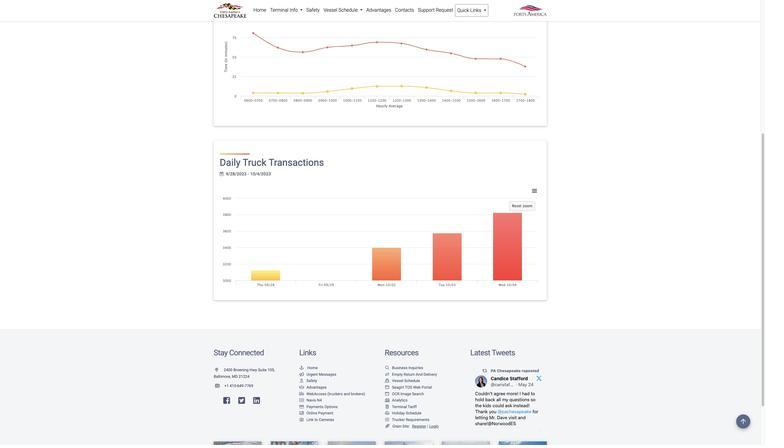 Task type: locate. For each thing, give the bounding box(es) containing it.
home link left terminal info
[[252, 4, 268, 16]]

links up anchor icon
[[299, 349, 316, 358]]

schedule for bottom vessel schedule link
[[404, 379, 420, 383]]

1 horizontal spatial links
[[470, 8, 481, 13]]

linkedin image
[[253, 397, 260, 405]]

2400
[[224, 368, 233, 373]]

1 vertical spatial home link
[[299, 366, 318, 370]]

credit card image
[[299, 405, 304, 409]]

info
[[290, 7, 298, 13]]

tariff
[[408, 405, 417, 409]]

1 vertical spatial advantages link
[[299, 385, 327, 390]]

terminal
[[270, 7, 289, 13], [392, 405, 407, 409]]

file invoice image
[[385, 405, 390, 409]]

1 vertical spatial advantages
[[307, 385, 327, 390]]

home up urgent
[[307, 366, 318, 370]]

twitter square image
[[238, 397, 245, 405]]

9/28/2023
[[226, 172, 247, 177]]

options
[[324, 405, 338, 409]]

advantages link left contacts
[[365, 4, 393, 16]]

1 safety from the top
[[307, 7, 320, 13]]

terminal info
[[270, 7, 299, 13]]

image
[[401, 392, 411, 396]]

home
[[253, 7, 266, 13], [307, 366, 318, 370]]

anchor image
[[299, 367, 304, 370]]

0 vertical spatial terminal
[[270, 7, 289, 13]]

1 vertical spatial links
[[299, 349, 316, 358]]

search image
[[385, 367, 390, 370]]

terminal info link
[[268, 4, 305, 16]]

0 horizontal spatial home link
[[252, 4, 268, 16]]

home link up urgent
[[299, 366, 318, 370]]

0 horizontal spatial home
[[253, 7, 266, 13]]

broening
[[233, 368, 249, 373]]

browser image
[[385, 386, 390, 390]]

home left terminal info
[[253, 7, 266, 13]]

n4
[[317, 398, 322, 403]]

support
[[418, 7, 435, 13]]

terminal down analytics
[[392, 405, 407, 409]]

daily truck transactions
[[220, 157, 324, 169]]

support request link
[[416, 4, 455, 16]]

map marker alt image
[[215, 369, 223, 373]]

contacts
[[395, 7, 414, 13]]

ocr image search link
[[385, 392, 424, 396]]

0 vertical spatial safety
[[307, 7, 320, 13]]

payments options link
[[299, 405, 338, 409]]

21224
[[239, 375, 250, 379]]

credit card front image
[[299, 412, 304, 416]]

1 vertical spatial home
[[307, 366, 318, 370]]

|
[[427, 424, 428, 429]]

1 vertical spatial schedule
[[404, 379, 420, 383]]

1 horizontal spatial vessel schedule
[[392, 379, 420, 383]]

advantages up webaccess
[[307, 385, 327, 390]]

0 horizontal spatial links
[[299, 349, 316, 358]]

0 vertical spatial advantages
[[366, 7, 391, 13]]

login
[[429, 424, 439, 429]]

1 horizontal spatial vessel schedule link
[[385, 379, 420, 383]]

home link
[[252, 4, 268, 16], [299, 366, 318, 370]]

terminal left info
[[270, 7, 289, 13]]

safety link for the terminal info link
[[305, 4, 322, 16]]

0 horizontal spatial vessel
[[324, 7, 337, 13]]

advantages link
[[365, 4, 393, 16], [299, 385, 327, 390]]

terminal for terminal tariff
[[392, 405, 407, 409]]

advantages left contacts
[[366, 7, 391, 13]]

0 horizontal spatial advantages link
[[299, 385, 327, 390]]

ship image
[[385, 380, 390, 383]]

ocr
[[392, 392, 400, 396]]

safety link
[[305, 4, 322, 16], [299, 379, 317, 383]]

9/28/2023 - 10/4/2023
[[226, 172, 271, 177]]

facebook square image
[[223, 397, 230, 405]]

0 vertical spatial links
[[470, 8, 481, 13]]

transactions
[[269, 157, 324, 169]]

camera image
[[299, 418, 304, 422]]

to
[[315, 418, 318, 422]]

terminal for terminal info
[[270, 7, 289, 13]]

safety down urgent
[[307, 379, 317, 383]]

hand receiving image
[[299, 386, 304, 390]]

1 vertical spatial vessel
[[392, 379, 403, 383]]

1 horizontal spatial home link
[[299, 366, 318, 370]]

1 vertical spatial terminal
[[392, 405, 407, 409]]

register
[[412, 424, 426, 429]]

safety right info
[[307, 7, 320, 13]]

truck container image
[[299, 393, 304, 396]]

1 vertical spatial safety
[[307, 379, 317, 383]]

+1
[[224, 384, 229, 389]]

advantages link up webaccess
[[299, 385, 327, 390]]

webaccess (truckers and brokers)
[[307, 392, 365, 396]]

grain site: register | login
[[393, 424, 439, 429]]

holiday schedule link
[[385, 411, 422, 416]]

0 horizontal spatial vessel schedule link
[[322, 4, 365, 16]]

latest
[[470, 349, 490, 358]]

7769
[[245, 384, 253, 389]]

and
[[344, 392, 350, 396]]

and
[[416, 372, 423, 377]]

safety link right info
[[305, 4, 322, 16]]

2 vertical spatial schedule
[[406, 411, 422, 416]]

0 vertical spatial vessel
[[324, 7, 337, 13]]

0 vertical spatial vessel schedule
[[324, 7, 359, 13]]

vessel schedule
[[324, 7, 359, 13], [392, 379, 420, 383]]

stay
[[214, 349, 228, 358]]

safety
[[307, 7, 320, 13], [307, 379, 317, 383]]

online payment link
[[299, 411, 333, 416]]

safety link down urgent
[[299, 379, 317, 383]]

requirements
[[406, 418, 430, 422]]

user hard hat image
[[299, 380, 304, 383]]

1 horizontal spatial terminal
[[392, 405, 407, 409]]

vessel
[[324, 7, 337, 13], [392, 379, 403, 383]]

baltimore,
[[214, 375, 231, 379]]

seagirt
[[392, 385, 404, 390]]

links right quick at the right of the page
[[470, 8, 481, 13]]

0 horizontal spatial terminal
[[270, 7, 289, 13]]

empty
[[392, 372, 403, 377]]

1 horizontal spatial advantages link
[[365, 4, 393, 16]]

calendar week image
[[220, 172, 224, 176]]

contacts link
[[393, 4, 416, 16]]

0 horizontal spatial vessel schedule
[[324, 7, 359, 13]]

0 vertical spatial safety link
[[305, 4, 322, 16]]

request
[[436, 7, 453, 13]]

home link for the terminal info link
[[252, 4, 268, 16]]

1 vertical spatial safety link
[[299, 379, 317, 383]]

navis
[[307, 398, 316, 403]]

payments
[[307, 405, 324, 409]]

business inquiries
[[392, 366, 423, 370]]

0 vertical spatial home link
[[252, 4, 268, 16]]



Task type: describe. For each thing, give the bounding box(es) containing it.
1 horizontal spatial advantages
[[366, 7, 391, 13]]

holiday schedule
[[392, 411, 422, 416]]

2400 broening hwy suite 105, baltimore, md 21224
[[214, 368, 275, 379]]

+1 410-649-7769 link
[[214, 384, 253, 389]]

md
[[232, 375, 238, 379]]

online
[[307, 411, 317, 416]]

quick links link
[[455, 4, 488, 17]]

0 vertical spatial home
[[253, 7, 266, 13]]

support request
[[418, 7, 453, 13]]

schedule for holiday schedule link
[[406, 411, 422, 416]]

analytics
[[392, 398, 408, 403]]

business
[[392, 366, 408, 370]]

0 vertical spatial advantages link
[[365, 4, 393, 16]]

analytics link
[[385, 398, 408, 403]]

terminal tariff
[[392, 405, 417, 409]]

exchange image
[[385, 373, 390, 377]]

trucker
[[392, 418, 405, 422]]

terminal tariff link
[[385, 405, 417, 409]]

410-
[[230, 384, 237, 389]]

link to cameras link
[[299, 418, 334, 422]]

brokers)
[[351, 392, 365, 396]]

messages
[[319, 372, 336, 377]]

link
[[307, 418, 314, 422]]

business inquiries link
[[385, 366, 423, 370]]

webaccess
[[307, 392, 327, 396]]

webaccess (truckers and brokers) link
[[299, 392, 365, 396]]

1 horizontal spatial home
[[307, 366, 318, 370]]

register link
[[411, 424, 426, 429]]

phone office image
[[215, 385, 224, 388]]

search
[[412, 392, 424, 396]]

105,
[[268, 368, 275, 373]]

urgent
[[307, 372, 318, 377]]

delivery
[[424, 372, 437, 377]]

2 safety from the top
[[307, 379, 317, 383]]

suite
[[258, 368, 267, 373]]

safety link for the urgent messages link
[[299, 379, 317, 383]]

tos
[[405, 385, 412, 390]]

wheat image
[[385, 424, 390, 429]]

list alt image
[[385, 418, 390, 422]]

empty return and delivery
[[392, 372, 437, 377]]

2400 broening hwy suite 105, baltimore, md 21224 link
[[214, 368, 275, 379]]

online payment
[[307, 411, 333, 416]]

connected
[[229, 349, 264, 358]]

1 vertical spatial vessel schedule
[[392, 379, 420, 383]]

tweets
[[492, 349, 515, 358]]

seagirt tos web portal link
[[385, 385, 432, 390]]

site:
[[402, 424, 410, 429]]

go to top image
[[736, 415, 750, 429]]

browser image
[[385, 393, 390, 396]]

urgent messages
[[307, 372, 336, 377]]

daily
[[220, 157, 240, 169]]

navis n4
[[307, 398, 322, 403]]

1 vertical spatial vessel schedule link
[[385, 379, 420, 383]]

trucker requirements
[[392, 418, 430, 422]]

seagirt tos web portal
[[392, 385, 432, 390]]

payments options
[[307, 405, 338, 409]]

payment
[[318, 411, 333, 416]]

0 vertical spatial vessel schedule link
[[322, 4, 365, 16]]

login link
[[429, 424, 439, 429]]

web
[[413, 385, 421, 390]]

bells image
[[385, 412, 390, 416]]

10/4/2023
[[250, 172, 271, 177]]

-
[[248, 172, 249, 177]]

link to cameras
[[307, 418, 334, 422]]

quick links
[[457, 8, 483, 13]]

container storage image
[[299, 399, 304, 403]]

inquiries
[[409, 366, 423, 370]]

0 vertical spatial schedule
[[339, 7, 358, 13]]

urgent messages link
[[299, 372, 336, 377]]

649-
[[237, 384, 245, 389]]

trucker requirements link
[[385, 418, 430, 422]]

return
[[404, 372, 415, 377]]

0 horizontal spatial advantages
[[307, 385, 327, 390]]

truck
[[243, 157, 266, 169]]

(truckers
[[328, 392, 343, 396]]

holiday
[[392, 411, 405, 416]]

analytics image
[[385, 399, 390, 403]]

ocr image search
[[392, 392, 424, 396]]

grain
[[393, 424, 401, 429]]

empty return and delivery link
[[385, 372, 437, 377]]

latest tweets
[[470, 349, 515, 358]]

portal
[[422, 385, 432, 390]]

cameras
[[319, 418, 334, 422]]

resources
[[385, 349, 419, 358]]

stay connected
[[214, 349, 264, 358]]

+1 410-649-7769
[[224, 384, 253, 389]]

bullhorn image
[[299, 373, 304, 377]]

home link for the urgent messages link
[[299, 366, 318, 370]]

1 horizontal spatial vessel
[[392, 379, 403, 383]]

quick
[[457, 8, 469, 13]]



Task type: vqa. For each thing, say whether or not it's contained in the screenshot.
Online Payment link
yes



